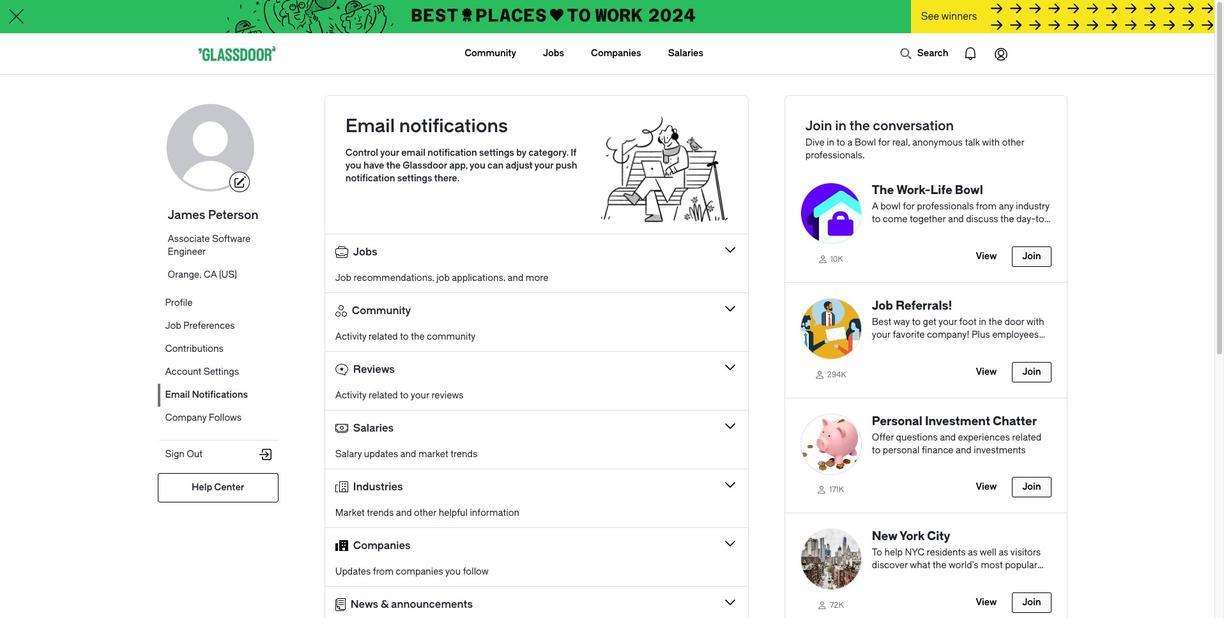 Task type: describe. For each thing, give the bounding box(es) containing it.
engineer
[[168, 247, 206, 258]]

other inside join in the conversation dive in to a bowl for real, anonymous talk with other professionals.
[[1002, 137, 1025, 148]]

1 vertical spatial jobs
[[353, 246, 377, 258]]

follow
[[463, 567, 489, 578]]

and down industries
[[396, 508, 412, 519]]

related inside personal investment chatter offer questions and experiences related to personal finance and investments
[[1012, 432, 1042, 443]]

that
[[953, 342, 969, 353]]

and left "more"
[[508, 273, 524, 284]]

email
[[401, 148, 425, 158]]

10k
[[831, 255, 843, 264]]

plus
[[972, 330, 990, 340]]

1 horizontal spatial in
[[835, 119, 847, 134]]

to inside "job referrals! best way to get your foot in the door with your favorite company! plus employees won't mind getting that referral money!"
[[912, 317, 921, 328]]

activity for community
[[335, 332, 366, 343]]

bowl inside the work-life bowl a bowl for professionals from any industry to come together and discuss the day-to- day happenings of work-life.
[[955, 183, 983, 197]]

come
[[883, 214, 908, 225]]

updates from companies you follow
[[335, 567, 489, 578]]

new
[[872, 530, 898, 544]]

the inside new york city to help nyc residents as well as visitors discover what the world's most popular city has to offer!
[[933, 561, 947, 571]]

join in the conversation dive in to a bowl for real, anonymous talk with other professionals.
[[806, 119, 1025, 161]]

push
[[556, 160, 577, 171]]

1 vertical spatial settings
[[397, 173, 432, 184]]

company!
[[927, 330, 970, 340]]

door
[[1005, 317, 1025, 328]]

james peterson
[[168, 208, 258, 222]]

bowl
[[881, 201, 901, 212]]

community
[[427, 332, 476, 343]]

your up company!
[[939, 317, 957, 328]]

0 vertical spatial community
[[465, 48, 516, 59]]

email for email notifications
[[165, 390, 190, 401]]

discuss
[[966, 214, 998, 225]]

1 horizontal spatial you
[[445, 567, 461, 578]]

app,
[[449, 160, 468, 171]]

the inside "job referrals! best way to get your foot in the door with your favorite company! plus employees won't mind getting that referral money!"
[[989, 317, 1002, 328]]

to inside join in the conversation dive in to a bowl for real, anonymous talk with other professionals.
[[837, 137, 845, 148]]

0 horizontal spatial in
[[827, 137, 834, 148]]

profile
[[165, 298, 193, 309]]

job for recommendations,
[[335, 273, 351, 284]]

way
[[894, 317, 910, 328]]

salary updates and market trends
[[335, 449, 477, 460]]

job for preferences
[[165, 321, 181, 332]]

company
[[165, 413, 207, 424]]

(us)
[[219, 270, 237, 281]]

adjust
[[506, 160, 533, 171]]

questions
[[896, 432, 938, 443]]

see
[[921, 11, 939, 22]]

72k link
[[801, 598, 862, 613]]

dive
[[806, 137, 825, 148]]

&
[[381, 599, 389, 611]]

work-
[[897, 183, 931, 197]]

there.
[[434, 173, 460, 184]]

company follows
[[165, 413, 242, 424]]

image for bowl image for new york city
[[801, 529, 862, 591]]

see winners
[[921, 11, 977, 22]]

most
[[981, 561, 1003, 571]]

sign out link
[[158, 440, 278, 463]]

0 horizontal spatial you
[[346, 160, 361, 171]]

talk
[[965, 137, 980, 148]]

bowl inside join in the conversation dive in to a bowl for real, anonymous talk with other professionals.
[[855, 137, 876, 148]]

happenings
[[889, 227, 939, 238]]

your up the have
[[380, 148, 399, 158]]

email for email notifications
[[346, 116, 395, 137]]

see winners link
[[911, 0, 1215, 35]]

a
[[872, 201, 878, 212]]

out
[[187, 449, 203, 460]]

center
[[214, 482, 244, 493]]

salaries link
[[668, 33, 703, 74]]

with inside "job referrals! best way to get your foot in the door with your favorite company! plus employees won't mind getting that referral money!"
[[1027, 317, 1044, 328]]

control your email notification settings by category.  if you have the glassdoor app, you can adjust your push notification settings there.
[[346, 148, 577, 184]]

to inside personal investment chatter offer questions and experiences related to personal finance and investments
[[872, 445, 881, 456]]

together
[[910, 214, 946, 225]]

applications,
[[452, 273, 505, 284]]

of
[[941, 227, 949, 238]]

with inside join in the conversation dive in to a bowl for real, anonymous talk with other professionals.
[[982, 137, 1000, 148]]

helpful
[[439, 508, 468, 519]]

171k link
[[801, 482, 862, 498]]

conversation
[[873, 119, 954, 134]]

10k link
[[801, 251, 862, 267]]

for inside join in the conversation dive in to a bowl for real, anonymous talk with other professionals.
[[878, 137, 890, 148]]

reviews
[[353, 364, 395, 376]]

image for bowl image for personal investment chatter
[[801, 414, 862, 475]]

news
[[351, 599, 378, 611]]

mind
[[897, 342, 919, 353]]

referrals!
[[896, 299, 952, 313]]

the inside the work-life bowl a bowl for professionals from any industry to come together and discuss the day-to- day happenings of work-life.
[[1001, 214, 1014, 225]]

follows
[[209, 413, 242, 424]]

and left market
[[400, 449, 416, 460]]

world's
[[949, 561, 979, 571]]

anonymous
[[912, 137, 963, 148]]

to left community
[[400, 332, 409, 343]]

professionals
[[917, 201, 974, 212]]

offer!
[[917, 573, 940, 584]]

employees
[[992, 330, 1039, 340]]

announcements
[[391, 599, 473, 611]]

the inside join in the conversation dive in to a bowl for real, anonymous talk with other professionals.
[[850, 119, 870, 134]]

any
[[999, 201, 1014, 212]]

market
[[418, 449, 448, 460]]

updates
[[364, 449, 398, 460]]

notifications
[[399, 116, 508, 137]]

help center
[[192, 482, 244, 493]]

what
[[910, 561, 931, 571]]

the work-life bowl a bowl for professionals from any industry to come together and discuss the day-to- day happenings of work-life.
[[872, 183, 1050, 238]]

discover
[[872, 561, 908, 571]]

activity related to the community
[[335, 332, 476, 343]]

to left the reviews on the left of the page
[[400, 391, 409, 402]]

a
[[848, 137, 853, 148]]

job for referrals!
[[872, 299, 893, 313]]



Task type: locate. For each thing, give the bounding box(es) containing it.
you down control
[[346, 160, 361, 171]]

1 vertical spatial in
[[827, 137, 834, 148]]

won't
[[872, 342, 895, 353]]

1 horizontal spatial job
[[335, 273, 351, 284]]

0 horizontal spatial settings
[[397, 173, 432, 184]]

help
[[885, 548, 903, 559]]

has
[[889, 573, 904, 584]]

settings down glassdoor
[[397, 173, 432, 184]]

1 activity from the top
[[335, 332, 366, 343]]

2 horizontal spatial job
[[872, 299, 893, 313]]

settings
[[204, 367, 239, 378]]

from inside the work-life bowl a bowl for professionals from any industry to come together and discuss the day-to- day happenings of work-life.
[[976, 201, 997, 212]]

related for community
[[369, 332, 398, 343]]

0 vertical spatial with
[[982, 137, 1000, 148]]

your
[[380, 148, 399, 158], [535, 160, 554, 171], [939, 317, 957, 328], [872, 330, 891, 340], [411, 391, 429, 402]]

the
[[872, 183, 894, 197]]

account
[[165, 367, 201, 378]]

related down reviews at left
[[369, 391, 398, 402]]

money!
[[1004, 342, 1036, 353]]

0 vertical spatial related
[[369, 332, 398, 343]]

to
[[872, 548, 882, 559]]

associate software engineer
[[168, 234, 251, 258]]

the down residents
[[933, 561, 947, 571]]

bowl right a
[[855, 137, 876, 148]]

0 vertical spatial job
[[335, 273, 351, 284]]

1 vertical spatial bowl
[[955, 183, 983, 197]]

bowl right life
[[955, 183, 983, 197]]

0 vertical spatial notification
[[428, 148, 477, 158]]

1 vertical spatial job
[[872, 299, 893, 313]]

1 vertical spatial email
[[165, 390, 190, 401]]

james
[[168, 208, 205, 222]]

and up finance
[[940, 432, 956, 443]]

other right talk
[[1002, 137, 1025, 148]]

1 as from the left
[[968, 548, 978, 559]]

0 horizontal spatial salaries
[[353, 422, 394, 434]]

1 vertical spatial companies
[[353, 540, 411, 552]]

0 vertical spatial companies
[[591, 48, 641, 59]]

city
[[927, 530, 951, 544]]

other left helpful
[[414, 508, 437, 519]]

image for bowl image up '72k' "link"
[[801, 529, 862, 591]]

job down profile
[[165, 321, 181, 332]]

1 horizontal spatial trends
[[451, 449, 477, 460]]

in inside "job referrals! best way to get your foot in the door with your favorite company! plus employees won't mind getting that referral money!"
[[979, 317, 987, 328]]

4 image for bowl image from the top
[[801, 529, 862, 591]]

1 vertical spatial activity
[[335, 391, 366, 402]]

investment
[[925, 414, 990, 428]]

in right join
[[835, 119, 847, 134]]

0 vertical spatial other
[[1002, 137, 1025, 148]]

0 horizontal spatial companies
[[353, 540, 411, 552]]

image for bowl image left a
[[801, 183, 862, 244]]

notification
[[428, 148, 477, 158], [346, 173, 395, 184]]

lottie animation container image
[[414, 33, 465, 73], [414, 33, 465, 73], [955, 38, 986, 69], [955, 38, 986, 69], [986, 38, 1016, 69]]

you left can
[[470, 160, 486, 171]]

account settings
[[165, 367, 239, 378]]

news & announcements
[[351, 599, 473, 611]]

1 vertical spatial for
[[903, 201, 915, 212]]

market
[[335, 508, 365, 519]]

help center link
[[158, 473, 278, 503]]

winners
[[942, 11, 977, 22]]

2 activity from the top
[[335, 391, 366, 402]]

0 vertical spatial in
[[835, 119, 847, 134]]

to left get
[[912, 317, 921, 328]]

2 vertical spatial job
[[165, 321, 181, 332]]

0 horizontal spatial notification
[[346, 173, 395, 184]]

0 horizontal spatial bowl
[[855, 137, 876, 148]]

image for bowl image
[[801, 183, 862, 244], [801, 298, 862, 360], [801, 414, 862, 475], [801, 529, 862, 591]]

more
[[526, 273, 548, 284]]

2 as from the left
[[999, 548, 1009, 559]]

1 horizontal spatial companies
[[591, 48, 641, 59]]

to right has
[[906, 573, 915, 584]]

1 horizontal spatial as
[[999, 548, 1009, 559]]

investments
[[974, 445, 1026, 456]]

to down a
[[872, 214, 881, 225]]

with right door
[[1027, 317, 1044, 328]]

1 vertical spatial trends
[[367, 508, 394, 519]]

1 horizontal spatial email
[[346, 116, 395, 137]]

0 horizontal spatial community
[[352, 305, 411, 317]]

industries
[[353, 481, 403, 493]]

job
[[335, 273, 351, 284], [872, 299, 893, 313], [165, 321, 181, 332]]

0 vertical spatial bowl
[[855, 137, 876, 148]]

2 image for bowl image from the top
[[801, 298, 862, 360]]

search button
[[893, 41, 955, 66]]

the inside control your email notification settings by category.  if you have the glassdoor app, you can adjust your push notification settings there.
[[386, 160, 401, 171]]

peterson
[[208, 208, 258, 222]]

the right the have
[[386, 160, 401, 171]]

0 vertical spatial settings
[[479, 148, 514, 158]]

activity for reviews
[[335, 391, 366, 402]]

jobs link
[[543, 33, 564, 74]]

in up professionals.
[[827, 137, 834, 148]]

image for bowl image for the work-life bowl
[[801, 183, 862, 244]]

0 horizontal spatial with
[[982, 137, 1000, 148]]

to down offer
[[872, 445, 881, 456]]

0 horizontal spatial from
[[373, 567, 394, 578]]

trends right market
[[451, 449, 477, 460]]

jobs up recommendations,
[[353, 246, 377, 258]]

image for bowl image for job referrals!
[[801, 298, 862, 360]]

community left jobs link at the left top of page
[[465, 48, 516, 59]]

related
[[369, 332, 398, 343], [369, 391, 398, 402], [1012, 432, 1042, 443]]

your left the reviews on the left of the page
[[411, 391, 429, 402]]

activity up reviews at left
[[335, 332, 366, 343]]

foot
[[959, 317, 977, 328]]

related down the chatter
[[1012, 432, 1042, 443]]

email
[[346, 116, 395, 137], [165, 390, 190, 401]]

1 horizontal spatial from
[[976, 201, 997, 212]]

life.
[[976, 227, 991, 238]]

1 vertical spatial salaries
[[353, 422, 394, 434]]

glassdoor
[[403, 160, 447, 171]]

for down work-
[[903, 201, 915, 212]]

as right well
[[999, 548, 1009, 559]]

lottie animation container image
[[986, 38, 1016, 69], [899, 47, 912, 60], [899, 47, 912, 60]]

personal
[[872, 414, 923, 428]]

2 horizontal spatial in
[[979, 317, 987, 328]]

1 horizontal spatial for
[[903, 201, 915, 212]]

0 horizontal spatial other
[[414, 508, 437, 519]]

and
[[948, 214, 964, 225], [508, 273, 524, 284], [940, 432, 956, 443], [956, 445, 972, 456], [400, 449, 416, 460], [396, 508, 412, 519]]

job recommendations, job applications, and more
[[335, 273, 548, 284]]

residents
[[927, 548, 966, 559]]

salaries
[[668, 48, 703, 59], [353, 422, 394, 434]]

associate
[[168, 234, 210, 245]]

1 horizontal spatial jobs
[[543, 48, 564, 59]]

email up control
[[346, 116, 395, 137]]

1 horizontal spatial settings
[[479, 148, 514, 158]]

join
[[806, 119, 832, 134]]

notifications
[[192, 390, 248, 401]]

jobs left companies link
[[543, 48, 564, 59]]

get
[[923, 317, 937, 328]]

3 image for bowl image from the top
[[801, 414, 862, 475]]

with right talk
[[982, 137, 1000, 148]]

companies right jobs link at the left top of page
[[591, 48, 641, 59]]

to inside the work-life bowl a bowl for professionals from any industry to come together and discuss the day-to- day happenings of work-life.
[[872, 214, 881, 225]]

help
[[192, 482, 212, 493]]

day-
[[1017, 214, 1036, 225]]

0 vertical spatial salaries
[[668, 48, 703, 59]]

real,
[[892, 137, 910, 148]]

as
[[968, 548, 978, 559], [999, 548, 1009, 559]]

the left community
[[411, 332, 425, 343]]

settings up can
[[479, 148, 514, 158]]

referral
[[972, 342, 1002, 353]]

2 vertical spatial in
[[979, 317, 987, 328]]

notification down the have
[[346, 173, 395, 184]]

companies up updates
[[353, 540, 411, 552]]

in
[[835, 119, 847, 134], [827, 137, 834, 148], [979, 317, 987, 328]]

and down experiences
[[956, 445, 972, 456]]

in up the plus
[[979, 317, 987, 328]]

email notifications
[[346, 116, 508, 137]]

0 vertical spatial jobs
[[543, 48, 564, 59]]

2 horizontal spatial you
[[470, 160, 486, 171]]

your down category.
[[535, 160, 554, 171]]

job up the best
[[872, 299, 893, 313]]

0 horizontal spatial job
[[165, 321, 181, 332]]

you
[[346, 160, 361, 171], [470, 160, 486, 171], [445, 567, 461, 578]]

work-
[[951, 227, 976, 238]]

personal investment chatter offer questions and experiences related to personal finance and investments
[[872, 414, 1042, 456]]

1 horizontal spatial bowl
[[955, 183, 983, 197]]

from right updates
[[373, 567, 394, 578]]

preferences
[[183, 321, 235, 332]]

experiences
[[958, 432, 1010, 443]]

294k
[[827, 370, 847, 379]]

image for bowl image up 294k link
[[801, 298, 862, 360]]

search
[[917, 48, 949, 59]]

your down the best
[[872, 330, 891, 340]]

1 vertical spatial other
[[414, 508, 437, 519]]

trends down industries
[[367, 508, 394, 519]]

to inside new york city to help nyc residents as well as visitors discover what the world's most popular city has to offer!
[[906, 573, 915, 584]]

visitors
[[1011, 548, 1041, 559]]

0 horizontal spatial jobs
[[353, 246, 377, 258]]

related for reviews
[[369, 391, 398, 402]]

software
[[212, 234, 251, 245]]

job left recommendations,
[[335, 273, 351, 284]]

1 vertical spatial notification
[[346, 173, 395, 184]]

1 horizontal spatial with
[[1027, 317, 1044, 328]]

1 vertical spatial from
[[373, 567, 394, 578]]

and up 'work-'
[[948, 214, 964, 225]]

email down the account
[[165, 390, 190, 401]]

industry
[[1016, 201, 1050, 212]]

1 image for bowl image from the top
[[801, 183, 862, 244]]

0 vertical spatial email
[[346, 116, 395, 137]]

getting
[[921, 342, 951, 353]]

jobs
[[543, 48, 564, 59], [353, 246, 377, 258]]

1 vertical spatial with
[[1027, 317, 1044, 328]]

job preferences
[[165, 321, 235, 332]]

1 horizontal spatial notification
[[428, 148, 477, 158]]

community down recommendations,
[[352, 305, 411, 317]]

you left follow
[[445, 567, 461, 578]]

2 vertical spatial related
[[1012, 432, 1042, 443]]

171k
[[830, 486, 844, 495]]

1 horizontal spatial other
[[1002, 137, 1025, 148]]

1 horizontal spatial salaries
[[668, 48, 703, 59]]

1 vertical spatial related
[[369, 391, 398, 402]]

0 vertical spatial for
[[878, 137, 890, 148]]

0 horizontal spatial trends
[[367, 508, 394, 519]]

for inside the work-life bowl a bowl for professionals from any industry to come together and discuss the day-to- day happenings of work-life.
[[903, 201, 915, 212]]

0 horizontal spatial email
[[165, 390, 190, 401]]

as left well
[[968, 548, 978, 559]]

settings
[[479, 148, 514, 158], [397, 173, 432, 184]]

companies
[[591, 48, 641, 59], [353, 540, 411, 552]]

the down any
[[1001, 214, 1014, 225]]

from up discuss
[[976, 201, 997, 212]]

notification up "app,"
[[428, 148, 477, 158]]

the left door
[[989, 317, 1002, 328]]

to left a
[[837, 137, 845, 148]]

job
[[437, 273, 450, 284]]

1 vertical spatial community
[[352, 305, 411, 317]]

0 vertical spatial activity
[[335, 332, 366, 343]]

0 vertical spatial from
[[976, 201, 997, 212]]

recommendations,
[[354, 273, 434, 284]]

0 vertical spatial trends
[[451, 449, 477, 460]]

for
[[878, 137, 890, 148], [903, 201, 915, 212]]

activity
[[335, 332, 366, 343], [335, 391, 366, 402]]

image for bowl image up the 171k link
[[801, 414, 862, 475]]

the up a
[[850, 119, 870, 134]]

0 horizontal spatial as
[[968, 548, 978, 559]]

job inside "job referrals! best way to get your foot in the door with your favorite company! plus employees won't mind getting that referral money!"
[[872, 299, 893, 313]]

0 horizontal spatial for
[[878, 137, 890, 148]]

if
[[571, 148, 576, 158]]

well
[[980, 548, 997, 559]]

and inside the work-life bowl a bowl for professionals from any industry to come together and discuss the day-to- day happenings of work-life.
[[948, 214, 964, 225]]

for left real,
[[878, 137, 890, 148]]

to
[[837, 137, 845, 148], [872, 214, 881, 225], [912, 317, 921, 328], [400, 332, 409, 343], [400, 391, 409, 402], [872, 445, 881, 456], [906, 573, 915, 584]]

activity down reviews at left
[[335, 391, 366, 402]]

nyc
[[905, 548, 925, 559]]

salary
[[335, 449, 362, 460]]

1 horizontal spatial community
[[465, 48, 516, 59]]

chatter
[[993, 414, 1037, 428]]

related up reviews at left
[[369, 332, 398, 343]]

control
[[346, 148, 378, 158]]



Task type: vqa. For each thing, say whether or not it's contained in the screenshot.
Companies to the right
yes



